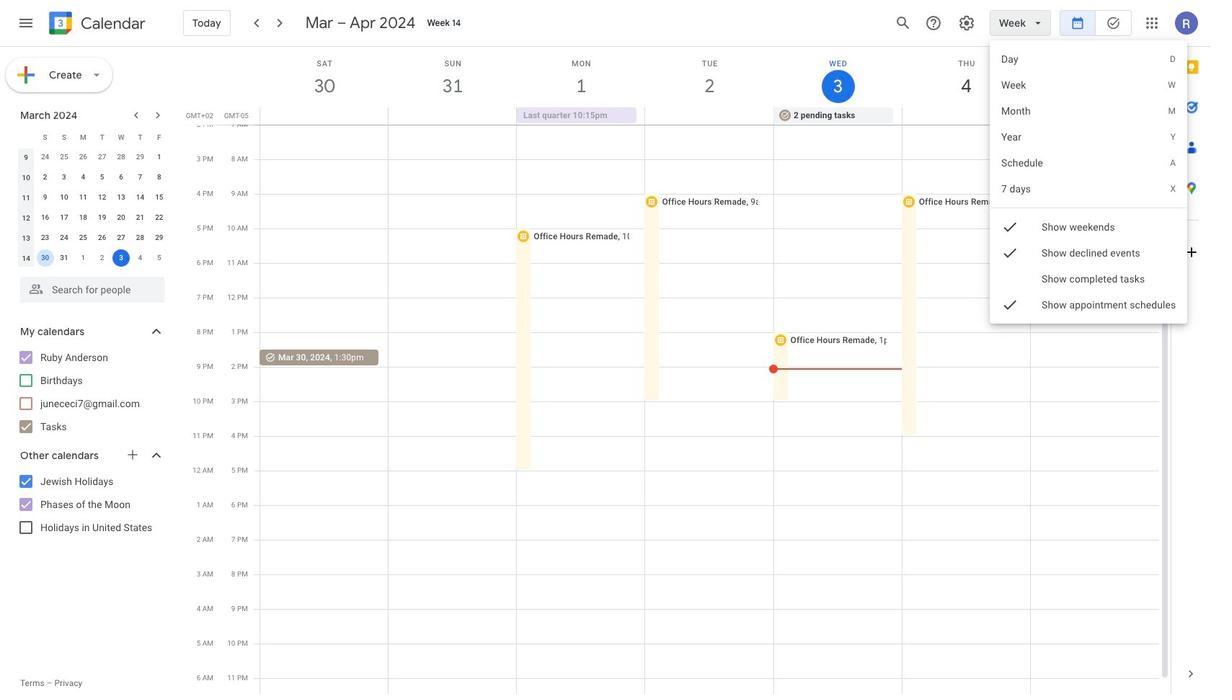 Task type: locate. For each thing, give the bounding box(es) containing it.
april 2 element
[[93, 249, 111, 267]]

3 menu item from the top
[[990, 98, 1188, 124]]

5 element
[[93, 169, 111, 186]]

row group
[[17, 147, 169, 268]]

2 checkbox item from the top
[[990, 225, 1188, 333]]

february 26 element
[[74, 149, 92, 166]]

11 element
[[74, 189, 92, 206]]

heading
[[78, 15, 146, 32]]

22 element
[[151, 209, 168, 226]]

1 menu item from the top
[[990, 46, 1188, 72]]

31 element
[[55, 249, 73, 267]]

15 element
[[151, 189, 168, 206]]

april 3, today element
[[113, 249, 130, 267]]

april 4 element
[[132, 249, 149, 267]]

column header
[[17, 127, 36, 147]]

menu
[[990, 40, 1188, 333]]

main drawer image
[[17, 14, 35, 32]]

february 29 element
[[132, 149, 149, 166]]

april 1 element
[[74, 249, 92, 267]]

25 element
[[74, 229, 92, 247]]

february 28 element
[[113, 149, 130, 166]]

checkbox item
[[990, 214, 1188, 240], [990, 225, 1188, 333], [990, 240, 1188, 266], [990, 292, 1188, 318]]

row group inside march 2024 grid
[[17, 147, 169, 268]]

24 element
[[55, 229, 73, 247]]

None search field
[[0, 271, 179, 303]]

row
[[254, 107, 1171, 125], [17, 127, 169, 147], [17, 147, 169, 167], [17, 167, 169, 187], [17, 187, 169, 208], [17, 208, 169, 228], [17, 228, 169, 248], [17, 248, 169, 268]]

Search for people text field
[[29, 277, 156, 303]]

14 element
[[132, 189, 149, 206]]

7 element
[[132, 169, 149, 186]]

grid
[[185, 47, 1171, 694]]

6 menu item from the top
[[990, 176, 1188, 202]]

1 element
[[151, 149, 168, 166]]

my calendars list
[[3, 346, 179, 438]]

cell
[[260, 107, 389, 125], [389, 107, 517, 125], [645, 107, 774, 125], [902, 107, 1030, 125], [1030, 107, 1159, 125], [36, 248, 55, 268], [112, 248, 131, 268]]

menu item
[[990, 46, 1188, 72], [990, 72, 1188, 98], [990, 98, 1188, 124], [990, 124, 1188, 150], [990, 150, 1188, 176], [990, 176, 1188, 202]]

6 element
[[113, 169, 130, 186]]

calendar element
[[46, 9, 146, 40]]

1 checkbox item from the top
[[990, 214, 1188, 240]]

18 element
[[74, 209, 92, 226]]

21 element
[[132, 209, 149, 226]]

27 element
[[113, 229, 130, 247]]

february 25 element
[[55, 149, 73, 166]]

26 element
[[93, 229, 111, 247]]

other calendars list
[[3, 470, 179, 539]]

settings menu image
[[958, 14, 975, 32]]

tab list
[[1171, 47, 1211, 654]]

february 24 element
[[36, 149, 54, 166]]

10 element
[[55, 189, 73, 206]]



Task type: describe. For each thing, give the bounding box(es) containing it.
april 5 element
[[151, 249, 168, 267]]

march 2024 grid
[[14, 127, 169, 268]]

2 element
[[36, 169, 54, 186]]

30 element
[[36, 249, 54, 267]]

13 element
[[113, 189, 130, 206]]

29 element
[[151, 229, 168, 247]]

19 element
[[93, 209, 111, 226]]

4 checkbox item from the top
[[990, 292, 1188, 318]]

3 checkbox item from the top
[[990, 240, 1188, 266]]

17 element
[[55, 209, 73, 226]]

3 element
[[55, 169, 73, 186]]

column header inside march 2024 grid
[[17, 127, 36, 147]]

heading inside calendar element
[[78, 15, 146, 32]]

28 element
[[132, 229, 149, 247]]

23 element
[[36, 229, 54, 247]]

9 element
[[36, 189, 54, 206]]

12 element
[[93, 189, 111, 206]]

4 menu item from the top
[[990, 124, 1188, 150]]

february 27 element
[[93, 149, 111, 166]]

8 element
[[151, 169, 168, 186]]

20 element
[[113, 209, 130, 226]]

4 element
[[74, 169, 92, 186]]

add other calendars image
[[125, 448, 140, 462]]

16 element
[[36, 209, 54, 226]]

5 menu item from the top
[[990, 150, 1188, 176]]

2 menu item from the top
[[990, 72, 1188, 98]]



Task type: vqa. For each thing, say whether or not it's contained in the screenshot.
right daily
no



